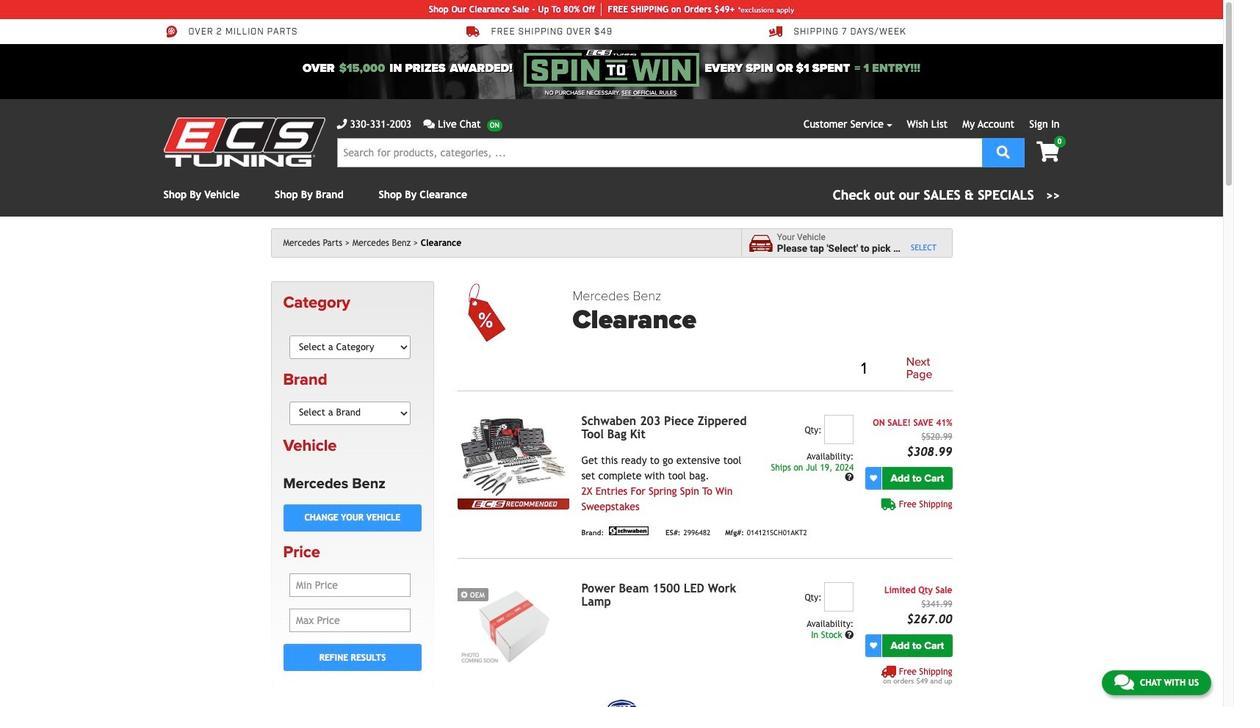 Task type: vqa. For each thing, say whether or not it's contained in the screenshot.
Service
no



Task type: describe. For each thing, give the bounding box(es) containing it.
add to wish list image
[[870, 475, 878, 482]]

schwaben - corporate logo image
[[607, 527, 651, 536]]

add to wish list image
[[870, 643, 878, 650]]

ecs tuning image
[[164, 118, 325, 167]]

Min Price number field
[[290, 574, 411, 598]]

question circle image
[[845, 631, 854, 640]]

shopping cart image
[[1037, 142, 1060, 162]]

thumbnail image image
[[458, 583, 570, 666]]



Task type: locate. For each thing, give the bounding box(es) containing it.
phone image
[[337, 119, 347, 129]]

1 vertical spatial comments image
[[1115, 674, 1135, 692]]

1 horizontal spatial comments image
[[1115, 674, 1135, 692]]

Search text field
[[337, 138, 982, 168]]

ecs tuning recommends this product. image
[[458, 499, 570, 510]]

ecs tuning 'spin to win' contest logo image
[[524, 50, 699, 87]]

comments image
[[423, 119, 435, 129], [1115, 674, 1135, 692]]

paginated product list navigation navigation
[[573, 353, 953, 385]]

0 vertical spatial comments image
[[423, 119, 435, 129]]

question circle image
[[845, 474, 854, 482]]

None number field
[[825, 415, 854, 445], [825, 583, 854, 612], [825, 415, 854, 445], [825, 583, 854, 612]]

hella - corporate logo image
[[607, 700, 637, 708]]

0 horizontal spatial comments image
[[423, 119, 435, 129]]

search image
[[997, 145, 1010, 158]]

Max Price number field
[[290, 609, 411, 633]]

es#2996482 - 014121sch01akt2 - schwaben 203 piece zippered tool bag kit  - get this ready to go extensive tool set complete with tool bag. - schwaben - audi bmw volkswagen mercedes benz mini porsche image
[[458, 415, 570, 499]]



